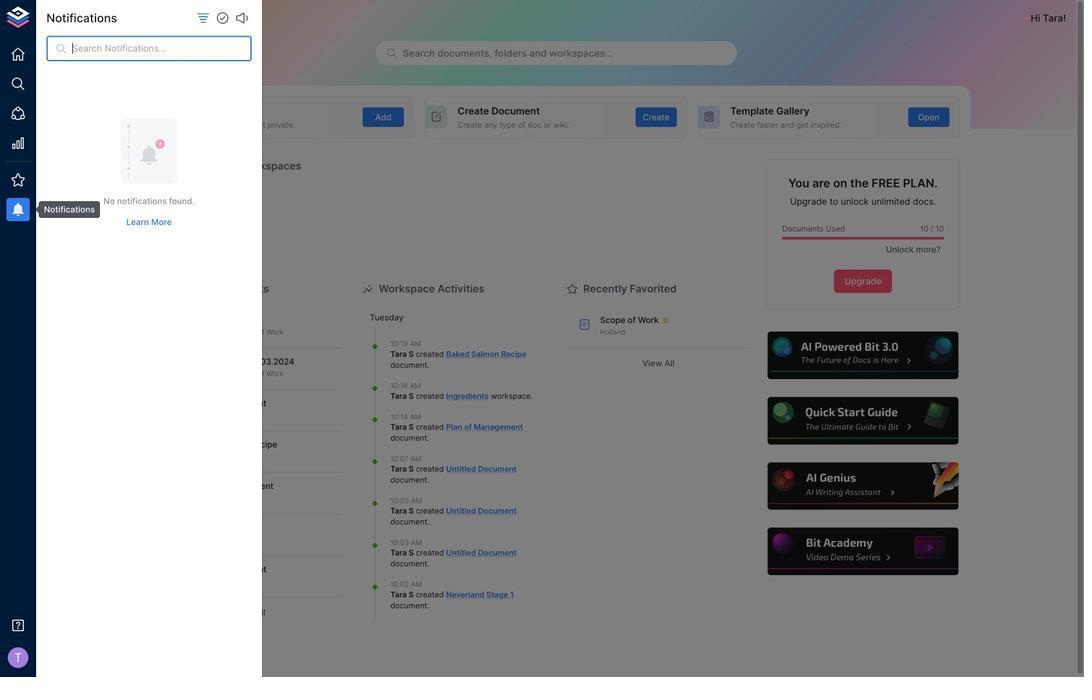 Task type: vqa. For each thing, say whether or not it's contained in the screenshot.
Mark all Read image
yes



Task type: locate. For each thing, give the bounding box(es) containing it.
3 help image from the top
[[766, 461, 961, 512]]

4 help image from the top
[[766, 526, 961, 578]]

sound on image
[[234, 10, 250, 26]]

tooltip
[[30, 201, 100, 218]]

mark all read image
[[215, 10, 230, 26]]

help image
[[766, 330, 961, 382], [766, 396, 961, 447], [766, 461, 961, 512], [766, 526, 961, 578]]

2 help image from the top
[[766, 396, 961, 447]]



Task type: describe. For each thing, give the bounding box(es) containing it.
1 help image from the top
[[766, 330, 961, 382]]

Search Notifications... text field
[[72, 36, 252, 61]]



